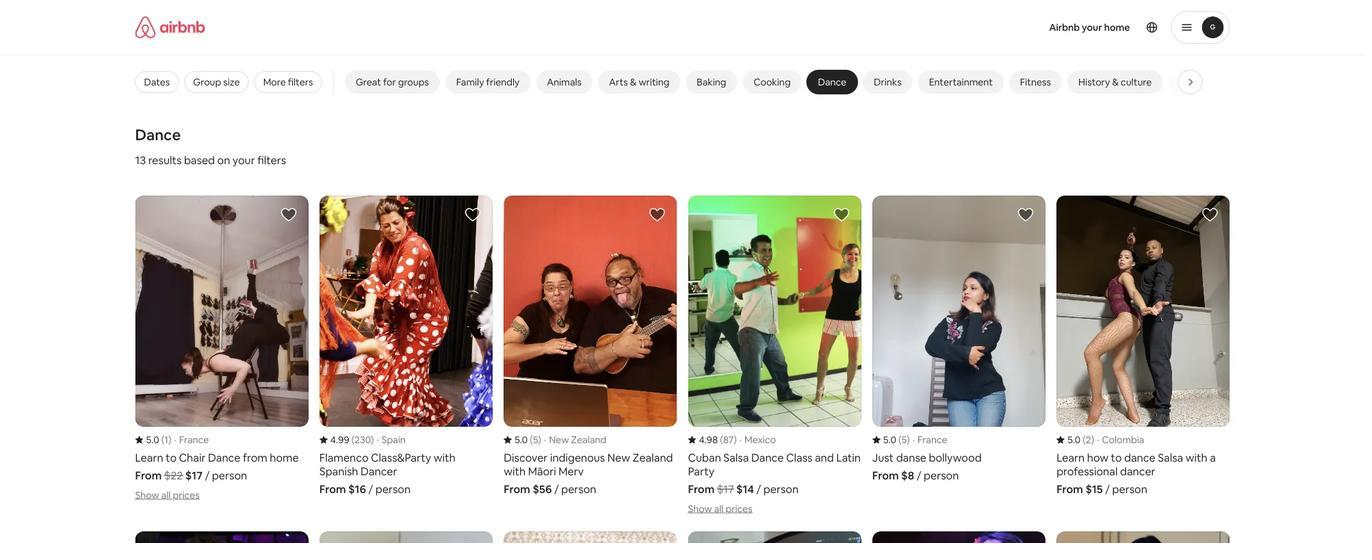 Task type: describe. For each thing, give the bounding box(es) containing it.
dance inside button
[[818, 76, 846, 88]]

family friendly button
[[445, 70, 530, 94]]

/ inside from $17 $14 / person show all prices
[[757, 482, 761, 496]]

( for from $8 / person
[[899, 434, 902, 446]]

flamenco class&party with spanish dancer group
[[320, 196, 493, 496]]

from for from $16 / person
[[320, 482, 346, 496]]

from $56 / person
[[504, 482, 597, 496]]

from for from $15 / person
[[1057, 482, 1083, 496]]

rating 5.0 out of 5; 5 reviews image for $56
[[504, 434, 541, 446]]

5.0 ( 1 )
[[146, 434, 171, 446]]

$8
[[901, 468, 915, 482]]

) for from $16 / person
[[371, 434, 374, 446]]

entertainment button
[[918, 70, 1004, 94]]

family
[[456, 76, 484, 88]]

$15
[[1086, 482, 1103, 496]]

size
[[223, 76, 240, 88]]

animals element
[[547, 76, 581, 88]]

group
[[193, 76, 221, 88]]

spain
[[382, 434, 406, 446]]

home
[[1105, 21, 1130, 34]]

· for from $56 / person
[[544, 434, 546, 446]]

baking element
[[697, 76, 726, 88]]

airbnb your home
[[1049, 21, 1130, 34]]

/ for from $56 / person
[[554, 482, 559, 496]]

entertainment element
[[929, 76, 993, 88]]

· new zealand
[[544, 434, 607, 446]]

zealand
[[571, 434, 607, 446]]

1
[[164, 434, 168, 446]]

cuban salsa dance class and latin party group
[[688, 196, 862, 515]]

show all prices button for $22
[[135, 489, 200, 501]]

france for from $8
[[918, 434, 948, 446]]

groups
[[398, 76, 429, 88]]

group size
[[193, 76, 240, 88]]

rating 5.0 out of 5; 5 reviews image for $8
[[873, 434, 910, 446]]

entertainment
[[929, 76, 993, 88]]

from $16 / person
[[320, 482, 411, 496]]

/ for from $16 / person
[[369, 482, 373, 496]]

great
[[356, 76, 381, 88]]

) for from $56 / person
[[538, 434, 541, 446]]

new
[[549, 434, 569, 446]]

filters inside button
[[288, 76, 313, 88]]

group size button
[[184, 71, 249, 93]]

great for groups element
[[356, 76, 429, 88]]

& for history
[[1112, 76, 1119, 88]]

prices for $17
[[173, 489, 200, 501]]

5.0 for from $15
[[1068, 434, 1081, 446]]

person for from $16 / person
[[376, 482, 411, 496]]

rating 5.0 out of 5; 1 review image
[[135, 434, 171, 446]]

· for from $16 / person
[[377, 434, 379, 446]]

/ for from $15 / person
[[1106, 482, 1110, 496]]

family friendly
[[456, 76, 519, 88]]

save this experience image for from $56 / person
[[649, 207, 666, 223]]

mexico
[[745, 434, 776, 446]]

family friendly element
[[456, 76, 519, 88]]

87
[[723, 434, 734, 446]]

2
[[1086, 434, 1091, 446]]

more filters
[[263, 76, 313, 88]]

13 results based on your filters
[[135, 153, 286, 167]]

4.98 ( 87 )
[[699, 434, 737, 446]]

5.0 ( 5 ) for $8
[[883, 434, 910, 446]]

drinks button
[[863, 70, 912, 94]]

4.99
[[330, 434, 349, 446]]

baking
[[697, 76, 726, 88]]

on
[[217, 153, 230, 167]]

· for from $15 / person
[[1097, 434, 1099, 446]]

5.0 ( 2 )
[[1068, 434, 1095, 446]]

dates button
[[135, 71, 179, 93]]

fitness
[[1020, 76, 1051, 88]]

cooking element
[[753, 76, 791, 88]]

person for from $15 / person
[[1113, 482, 1148, 496]]

your inside profile element
[[1082, 21, 1102, 34]]

more filters button
[[254, 71, 322, 93]]

save this experience image
[[834, 207, 850, 223]]

dance element
[[818, 76, 846, 88]]

writing
[[639, 76, 669, 88]]

0 horizontal spatial your
[[233, 153, 255, 167]]

save this experience image for from $8 / person
[[1018, 207, 1034, 223]]

just danse bollywood group
[[873, 196, 1046, 482]]

arts & writing element
[[609, 76, 669, 88]]

learn how to dance salsa with a professional dancer group
[[1057, 196, 1230, 496]]

) for from $8 / person
[[907, 434, 910, 446]]

from for from $17 $14 / person show all prices
[[688, 482, 715, 496]]

· france for from $8
[[913, 434, 948, 446]]

from $17 $14 / person show all prices
[[688, 482, 799, 515]]

5 for $8
[[902, 434, 907, 446]]

$16
[[348, 482, 366, 496]]

1 vertical spatial filters
[[257, 153, 286, 167]]

airbnb your home link
[[1041, 13, 1139, 42]]

prices for $14
[[726, 503, 753, 515]]

based
[[184, 153, 215, 167]]

history
[[1078, 76, 1110, 88]]



Task type: locate. For each thing, give the bounding box(es) containing it.
· for from $8 / person
[[913, 434, 915, 446]]

/ inside learn how to dance salsa with a professional dancer group
[[1106, 482, 1110, 496]]

1 · france from the left
[[174, 434, 209, 446]]

· right '2'
[[1097, 434, 1099, 446]]

· right 1
[[174, 434, 176, 446]]

prices down "$14"
[[726, 503, 753, 515]]

show all prices button inside the learn to chair dance from home group
[[135, 489, 200, 501]]

$22
[[164, 468, 183, 482]]

1 horizontal spatial · france
[[913, 434, 948, 446]]

&
[[630, 76, 636, 88], [1112, 76, 1119, 88]]

4 · from the left
[[544, 434, 546, 446]]

rating 5.0 out of 5; 5 reviews image inside just danse bollywood group
[[873, 434, 910, 446]]

/
[[205, 468, 210, 482], [917, 468, 922, 482], [757, 482, 761, 496], [369, 482, 373, 496], [554, 482, 559, 496], [1106, 482, 1110, 496]]

from left $22
[[135, 468, 162, 482]]

) left new
[[538, 434, 541, 446]]

prices inside from $17 $14 / person show all prices
[[726, 503, 753, 515]]

arts
[[609, 76, 628, 88]]

show all prices button inside cuban salsa dance class and latin party group
[[688, 503, 753, 515]]

230
[[355, 434, 371, 446]]

from left $56 on the left bottom of the page
[[504, 482, 530, 496]]

history & culture element
[[1078, 76, 1152, 88]]

) for from $15 / person
[[1091, 434, 1095, 446]]

dance button
[[807, 70, 857, 94]]

from $8 / person
[[873, 468, 959, 482]]

5.0 inside just danse bollywood group
[[883, 434, 897, 446]]

5 inside just danse bollywood group
[[902, 434, 907, 446]]

dance up results
[[135, 125, 181, 144]]

0 horizontal spatial 5.0 ( 5 )
[[515, 434, 541, 446]]

person right "$14"
[[764, 482, 799, 496]]

5 left new
[[533, 434, 538, 446]]

culture
[[1121, 76, 1152, 88]]

person right $8
[[924, 468, 959, 482]]

· inside the learn to chair dance from home group
[[174, 434, 176, 446]]

5.0 for from $8
[[883, 434, 897, 446]]

2 5.0 ( 5 ) from the left
[[883, 434, 910, 446]]

show for $17
[[688, 503, 712, 515]]

1 horizontal spatial filters
[[288, 76, 313, 88]]

2 · from the left
[[740, 434, 742, 446]]

) inside just danse bollywood group
[[907, 434, 910, 446]]

show all prices button for $17
[[688, 503, 753, 515]]

3 · from the left
[[377, 434, 379, 446]]

magic element
[[1179, 76, 1206, 88]]

save this experience image inside the learn to chair dance from home group
[[281, 207, 297, 223]]

france right 1
[[179, 434, 209, 446]]

1 vertical spatial your
[[233, 153, 255, 167]]

( up $22
[[161, 434, 164, 446]]

2 save this experience image from the left
[[465, 207, 481, 223]]

4.98
[[699, 434, 718, 446]]

magic
[[1179, 76, 1206, 88]]

1 horizontal spatial prices
[[726, 503, 753, 515]]

rating 4.99 out of 5; 230 reviews image
[[320, 434, 374, 446]]

from $22 $17 / person show all prices
[[135, 468, 247, 501]]

· left new
[[544, 434, 546, 446]]

arts & writing button
[[598, 70, 680, 94]]

) inside learn how to dance salsa with a professional dancer group
[[1091, 434, 1095, 446]]

show inside from $22 $17 / person show all prices
[[135, 489, 159, 501]]

· france inside just danse bollywood group
[[913, 434, 948, 446]]

0 vertical spatial all
[[161, 489, 171, 501]]

4 save this experience image from the left
[[1018, 207, 1034, 223]]

animals button
[[536, 70, 592, 94]]

from left '$15'
[[1057, 482, 1083, 496]]

$56
[[533, 482, 552, 496]]

all inside from $22 $17 / person show all prices
[[161, 489, 171, 501]]

baking button
[[686, 70, 737, 94]]

discover indigenous new zealand with māori merv group
[[504, 196, 677, 496]]

from left "$14"
[[688, 482, 715, 496]]

0 horizontal spatial france
[[179, 434, 209, 446]]

· right 230 at the bottom left of the page
[[377, 434, 379, 446]]

5.0 ( 5 ) left new
[[515, 434, 541, 446]]

friendly
[[486, 76, 519, 88]]

1 rating 5.0 out of 5; 5 reviews image from the left
[[504, 434, 541, 446]]

person inside just danse bollywood group
[[924, 468, 959, 482]]

2 france from the left
[[918, 434, 948, 446]]

5.0 ( 5 ) for $56
[[515, 434, 541, 446]]

0 vertical spatial dance
[[818, 76, 846, 88]]

· france for from
[[174, 434, 209, 446]]

1 horizontal spatial france
[[918, 434, 948, 446]]

from for from $56 / person
[[504, 482, 530, 496]]

1 save this experience image from the left
[[281, 207, 297, 223]]

$17 inside from $17 $14 / person show all prices
[[717, 482, 734, 496]]

( inside the flamenco class&party with spanish dancer group
[[352, 434, 355, 446]]

2 ( from the left
[[720, 434, 723, 446]]

cooking button
[[743, 70, 801, 94]]

0 horizontal spatial show
[[135, 489, 159, 501]]

your left home
[[1082, 21, 1102, 34]]

6 ( from the left
[[1083, 434, 1086, 446]]

( inside just danse bollywood group
[[899, 434, 902, 446]]

1 horizontal spatial show
[[688, 503, 712, 515]]

1 horizontal spatial dance
[[818, 76, 846, 88]]

filters right on
[[257, 153, 286, 167]]

5 save this experience image from the left
[[1202, 207, 1219, 223]]

france up from $8 / person
[[918, 434, 948, 446]]

person right '$15'
[[1113, 482, 1148, 496]]

& left culture
[[1112, 76, 1119, 88]]

for
[[383, 76, 396, 88]]

5.0 inside discover indigenous new zealand with māori merv group
[[515, 434, 528, 446]]

$17
[[185, 468, 203, 482], [717, 482, 734, 496]]

1 vertical spatial dance
[[135, 125, 181, 144]]

3 ( from the left
[[352, 434, 355, 446]]

) left · mexico
[[734, 434, 737, 446]]

( inside the learn to chair dance from home group
[[161, 434, 164, 446]]

person
[[212, 468, 247, 482], [924, 468, 959, 482], [764, 482, 799, 496], [376, 482, 411, 496], [561, 482, 597, 496], [1113, 482, 1148, 496]]

all for $22
[[161, 489, 171, 501]]

0 vertical spatial show
[[135, 489, 159, 501]]

rating 5.0 out of 5; 5 reviews image inside discover indigenous new zealand with māori merv group
[[504, 434, 541, 446]]

show all prices button down "$14"
[[688, 503, 753, 515]]

rating 5.0 out of 5; 5 reviews image
[[504, 434, 541, 446], [873, 434, 910, 446]]

0 horizontal spatial show all prices button
[[135, 489, 200, 501]]

·
[[174, 434, 176, 446], [740, 434, 742, 446], [377, 434, 379, 446], [544, 434, 546, 446], [913, 434, 915, 446], [1097, 434, 1099, 446]]

( for from $15 / person
[[1083, 434, 1086, 446]]

0 horizontal spatial $17
[[185, 468, 203, 482]]

· inside just danse bollywood group
[[913, 434, 915, 446]]

· spain
[[377, 434, 406, 446]]

5.0 ( 5 ) inside discover indigenous new zealand with māori merv group
[[515, 434, 541, 446]]

cooking
[[753, 76, 791, 88]]

0 horizontal spatial all
[[161, 489, 171, 501]]

3 save this experience image from the left
[[649, 207, 666, 223]]

your right on
[[233, 153, 255, 167]]

save this experience image inside just danse bollywood group
[[1018, 207, 1034, 223]]

from for from $8 / person
[[873, 468, 899, 482]]

· france up from $8 / person
[[913, 434, 948, 446]]

rating 5.0 out of 5; 5 reviews image left new
[[504, 434, 541, 446]]

0 vertical spatial show all prices button
[[135, 489, 200, 501]]

· france right 1
[[174, 434, 209, 446]]

) inside the learn to chair dance from home group
[[168, 434, 171, 446]]

4 ) from the left
[[538, 434, 541, 446]]

0 horizontal spatial &
[[630, 76, 636, 88]]

from left $8
[[873, 468, 899, 482]]

4 ( from the left
[[530, 434, 533, 446]]

0 vertical spatial filters
[[288, 76, 313, 88]]

1 vertical spatial show
[[688, 503, 712, 515]]

1 france from the left
[[179, 434, 209, 446]]

person right $22
[[212, 468, 247, 482]]

3 5.0 from the left
[[883, 434, 897, 446]]

person for from $8 / person
[[924, 468, 959, 482]]

/ right $22
[[205, 468, 210, 482]]

5.0 inside learn how to dance salsa with a professional dancer group
[[1068, 434, 1081, 446]]

· inside discover indigenous new zealand with māori merv group
[[544, 434, 546, 446]]

5.0
[[146, 434, 159, 446], [515, 434, 528, 446], [883, 434, 897, 446], [1068, 434, 1081, 446]]

2 · france from the left
[[913, 434, 948, 446]]

0 horizontal spatial rating 5.0 out of 5; 5 reviews image
[[504, 434, 541, 446]]

arts & writing
[[609, 76, 669, 88]]

france inside the learn to chair dance from home group
[[179, 434, 209, 446]]

prices down $22
[[173, 489, 200, 501]]

/ inside the flamenco class&party with spanish dancer group
[[369, 482, 373, 496]]

· inside the flamenco class&party with spanish dancer group
[[377, 434, 379, 446]]

) left · colombia
[[1091, 434, 1095, 446]]

0 vertical spatial your
[[1082, 21, 1102, 34]]

1 horizontal spatial &
[[1112, 76, 1119, 88]]

( left · colombia
[[1083, 434, 1086, 446]]

your
[[1082, 21, 1102, 34], [233, 153, 255, 167]]

/ right "$14"
[[757, 482, 761, 496]]

person inside learn how to dance salsa with a professional dancer group
[[1113, 482, 1148, 496]]

filters
[[288, 76, 313, 88], [257, 153, 286, 167]]

results
[[148, 153, 182, 167]]

drinks
[[874, 76, 902, 88]]

$17 left "$14"
[[717, 482, 734, 496]]

5.0 left 1
[[146, 434, 159, 446]]

fitness element
[[1020, 76, 1051, 88]]

5
[[533, 434, 538, 446], [902, 434, 907, 446]]

from $15 / person
[[1057, 482, 1148, 496]]

5.0 inside the learn to chair dance from home group
[[146, 434, 159, 446]]

rating 5.0 out of 5; 5 reviews image up $8
[[873, 434, 910, 446]]

( right 4.99
[[352, 434, 355, 446]]

5 ) from the left
[[907, 434, 910, 446]]

) inside cuban salsa dance class and latin party group
[[734, 434, 737, 446]]

0 vertical spatial prices
[[173, 489, 200, 501]]

4.99 ( 230 )
[[330, 434, 374, 446]]

$17 inside from $22 $17 / person show all prices
[[185, 468, 203, 482]]

)
[[168, 434, 171, 446], [734, 434, 737, 446], [371, 434, 374, 446], [538, 434, 541, 446], [907, 434, 910, 446], [1091, 434, 1095, 446]]

5 ( from the left
[[899, 434, 902, 446]]

dance
[[818, 76, 846, 88], [135, 125, 181, 144]]

6 ) from the left
[[1091, 434, 1095, 446]]

save this experience image for from $15 / person
[[1202, 207, 1219, 223]]

person inside from $17 $14 / person show all prices
[[764, 482, 799, 496]]

1 ) from the left
[[168, 434, 171, 446]]

france inside just danse bollywood group
[[918, 434, 948, 446]]

· colombia
[[1097, 434, 1145, 446]]

1 vertical spatial show all prices button
[[688, 503, 753, 515]]

5 · from the left
[[913, 434, 915, 446]]

1 vertical spatial all
[[714, 503, 724, 515]]

4 5.0 from the left
[[1068, 434, 1081, 446]]

from inside from $17 $14 / person show all prices
[[688, 482, 715, 496]]

5 up $8
[[902, 434, 907, 446]]

2 5.0 from the left
[[515, 434, 528, 446]]

5 inside discover indigenous new zealand with māori merv group
[[533, 434, 538, 446]]

5.0 up from $8 / person
[[883, 434, 897, 446]]

· inside learn how to dance salsa with a professional dancer group
[[1097, 434, 1099, 446]]

from
[[135, 468, 162, 482], [873, 468, 899, 482], [688, 482, 715, 496], [320, 482, 346, 496], [504, 482, 530, 496], [1057, 482, 1083, 496]]

/ for from $8 / person
[[917, 468, 922, 482]]

france for from
[[179, 434, 209, 446]]

/ inside just danse bollywood group
[[917, 468, 922, 482]]

5.0 for from
[[146, 434, 159, 446]]

all inside from $17 $14 / person show all prices
[[714, 503, 724, 515]]

( for from $56 / person
[[530, 434, 533, 446]]

6 · from the left
[[1097, 434, 1099, 446]]

from for from $22 $17 / person show all prices
[[135, 468, 162, 482]]

1 horizontal spatial rating 5.0 out of 5; 5 reviews image
[[873, 434, 910, 446]]

) inside discover indigenous new zealand with māori merv group
[[538, 434, 541, 446]]

/ right the '$16'
[[369, 482, 373, 496]]

airbnb
[[1049, 21, 1080, 34]]

& right the "arts"
[[630, 76, 636, 88]]

· mexico
[[740, 434, 776, 446]]

5.0 ( 5 )
[[515, 434, 541, 446], [883, 434, 910, 446]]

5.0 left '2'
[[1068, 434, 1081, 446]]

all
[[161, 489, 171, 501], [714, 503, 724, 515]]

/ right $56 on the left bottom of the page
[[554, 482, 559, 496]]

from inside discover indigenous new zealand with māori merv group
[[504, 482, 530, 496]]

person inside the flamenco class&party with spanish dancer group
[[376, 482, 411, 496]]

5.0 ( 5 ) up $8
[[883, 434, 910, 446]]

(
[[161, 434, 164, 446], [720, 434, 723, 446], [352, 434, 355, 446], [530, 434, 533, 446], [899, 434, 902, 446], [1083, 434, 1086, 446]]

& for arts
[[630, 76, 636, 88]]

2 ) from the left
[[734, 434, 737, 446]]

prices inside from $22 $17 / person show all prices
[[173, 489, 200, 501]]

5.0 ( 5 ) inside just danse bollywood group
[[883, 434, 910, 446]]

( for from $16 / person
[[352, 434, 355, 446]]

/ inside discover indigenous new zealand with māori merv group
[[554, 482, 559, 496]]

learn to chair dance from home group
[[135, 196, 309, 502]]

) left · spain
[[371, 434, 374, 446]]

profile element
[[802, 0, 1230, 55]]

person right $56 on the left bottom of the page
[[561, 482, 597, 496]]

· inside cuban salsa dance class and latin party group
[[740, 434, 742, 446]]

1 horizontal spatial show all prices button
[[688, 503, 753, 515]]

0 horizontal spatial dance
[[135, 125, 181, 144]]

history & culture button
[[1067, 70, 1163, 94]]

) up $8
[[907, 434, 910, 446]]

magic button
[[1168, 70, 1216, 94]]

person inside from $22 $17 / person show all prices
[[212, 468, 247, 482]]

animals
[[547, 76, 581, 88]]

from left the '$16'
[[320, 482, 346, 496]]

save this experience image for from $16 / person
[[465, 207, 481, 223]]

3 ) from the left
[[371, 434, 374, 446]]

) up $22
[[168, 434, 171, 446]]

0 horizontal spatial filters
[[257, 153, 286, 167]]

save this experience image
[[281, 207, 297, 223], [465, 207, 481, 223], [649, 207, 666, 223], [1018, 207, 1034, 223], [1202, 207, 1219, 223]]

dance left drinks element
[[818, 76, 846, 88]]

all for $17
[[714, 503, 724, 515]]

person for from $56 / person
[[561, 482, 597, 496]]

13
[[135, 153, 146, 167]]

1 vertical spatial prices
[[726, 503, 753, 515]]

· up from $8 / person
[[913, 434, 915, 446]]

prices
[[173, 489, 200, 501], [726, 503, 753, 515]]

history & culture
[[1078, 76, 1152, 88]]

( inside learn how to dance salsa with a professional dancer group
[[1083, 434, 1086, 446]]

( inside cuban salsa dance class and latin party group
[[720, 434, 723, 446]]

1 horizontal spatial your
[[1082, 21, 1102, 34]]

1 5 from the left
[[533, 434, 538, 446]]

from inside from $22 $17 / person show all prices
[[135, 468, 162, 482]]

great for groups
[[356, 76, 429, 88]]

show for $22
[[135, 489, 159, 501]]

0 horizontal spatial · france
[[174, 434, 209, 446]]

/ right '$15'
[[1106, 482, 1110, 496]]

fitness button
[[1009, 70, 1062, 94]]

rating 5.0 out of 5; 2 reviews image
[[1057, 434, 1095, 446]]

5.0 for from $56
[[515, 434, 528, 446]]

more
[[263, 76, 286, 88]]

) inside the flamenco class&party with spanish dancer group
[[371, 434, 374, 446]]

1 & from the left
[[630, 76, 636, 88]]

( up $8
[[899, 434, 902, 446]]

save this experience image inside the flamenco class&party with spanish dancer group
[[465, 207, 481, 223]]

from inside just danse bollywood group
[[873, 468, 899, 482]]

1 · from the left
[[174, 434, 176, 446]]

1 ( from the left
[[161, 434, 164, 446]]

great for groups button
[[345, 70, 440, 94]]

( left new
[[530, 434, 533, 446]]

show
[[135, 489, 159, 501], [688, 503, 712, 515]]

show all prices button down $22
[[135, 489, 200, 501]]

$14
[[737, 482, 754, 496]]

/ inside from $22 $17 / person show all prices
[[205, 468, 210, 482]]

0 horizontal spatial 5
[[533, 434, 538, 446]]

from inside learn how to dance salsa with a professional dancer group
[[1057, 482, 1083, 496]]

1 horizontal spatial 5.0 ( 5 )
[[883, 434, 910, 446]]

2 rating 5.0 out of 5; 5 reviews image from the left
[[873, 434, 910, 446]]

5 for $56
[[533, 434, 538, 446]]

/ right $8
[[917, 468, 922, 482]]

save this experience image inside discover indigenous new zealand with māori merv group
[[649, 207, 666, 223]]

1 5.0 ( 5 ) from the left
[[515, 434, 541, 446]]

· right 87
[[740, 434, 742, 446]]

1 5.0 from the left
[[146, 434, 159, 446]]

drinks element
[[874, 76, 902, 88]]

$17 right $22
[[185, 468, 203, 482]]

from inside the flamenco class&party with spanish dancer group
[[320, 482, 346, 496]]

colombia
[[1102, 434, 1145, 446]]

· france inside the learn to chair dance from home group
[[174, 434, 209, 446]]

0 horizontal spatial prices
[[173, 489, 200, 501]]

1 horizontal spatial $17
[[717, 482, 734, 496]]

filters right more
[[288, 76, 313, 88]]

( inside discover indigenous new zealand with māori merv group
[[530, 434, 533, 446]]

save this experience image inside learn how to dance salsa with a professional dancer group
[[1202, 207, 1219, 223]]

rating 4.98 out of 5; 87 reviews image
[[688, 434, 737, 446]]

dates
[[144, 76, 170, 88]]

person right the '$16'
[[376, 482, 411, 496]]

2 5 from the left
[[902, 434, 907, 446]]

1 horizontal spatial 5
[[902, 434, 907, 446]]

( right 4.98
[[720, 434, 723, 446]]

2 & from the left
[[1112, 76, 1119, 88]]

5.0 left new
[[515, 434, 528, 446]]

1 horizontal spatial all
[[714, 503, 724, 515]]

show inside from $17 $14 / person show all prices
[[688, 503, 712, 515]]

person inside discover indigenous new zealand with māori merv group
[[561, 482, 597, 496]]

show all prices button
[[135, 489, 200, 501], [688, 503, 753, 515]]

· france
[[174, 434, 209, 446], [913, 434, 948, 446]]



Task type: vqa. For each thing, say whether or not it's contained in the screenshot.


